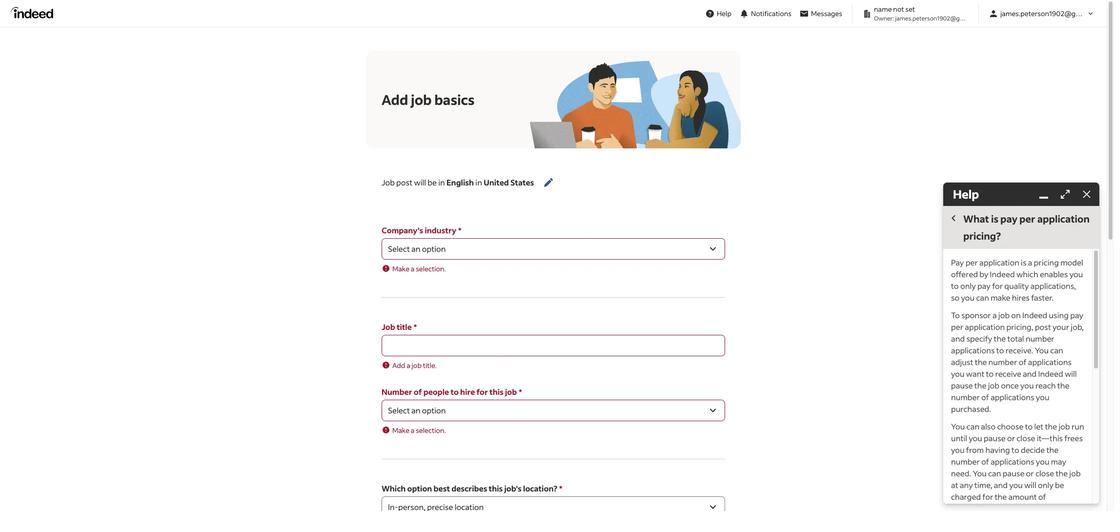 Task type: describe. For each thing, give the bounding box(es) containing it.
on
[[1012, 310, 1022, 320]]

which
[[382, 483, 406, 494]]

you down the amount on the bottom of page
[[997, 503, 1011, 511]]

application inside to sponsor a job on indeed using pay per application pricing, post your job, and specify the total number applications to receive. you can adjust the number of applications you want to receive and indeed will pause the job once you reach the number of applications you purchased.
[[966, 322, 1006, 332]]

pay inside 'what is pay per application pricing?'
[[1001, 212, 1018, 225]]

model
[[1061, 257, 1084, 268]]

minimize image
[[1039, 188, 1050, 200]]

1 vertical spatial close
[[1036, 468, 1055, 479]]

the left "total"
[[995, 334, 1007, 344]]

help button
[[702, 4, 736, 22]]

1 vertical spatial you
[[952, 421, 966, 432]]

also
[[982, 421, 996, 432]]

quality
[[1005, 281, 1030, 291]]

you down adjust
[[952, 369, 965, 379]]

charged
[[952, 492, 982, 502]]

selection. for of
[[416, 426, 446, 435]]

choose
[[998, 421, 1024, 432]]

pay per application is a pricing model offered by indeed which enables you to only pay for quality applications, so you can make hires faster.
[[952, 257, 1084, 303]]

number inside you can also choose to let the job run until you pause or close it—this frees you from having to decide the number of applications you may need. you can pause or close the job at any time, and you will only be charged for the amount of applications you received.
[[952, 457, 981, 467]]

error image for number of people to hire for this job
[[382, 426, 391, 435]]

job left on
[[999, 310, 1010, 320]]

job post will be in english in united states
[[382, 177, 534, 188]]

a inside pay per application is a pricing model offered by indeed which enables you to only pay for quality applications, so you can make hires faster.
[[1029, 257, 1033, 268]]

application inside pay per application is a pricing model offered by indeed which enables you to only pay for quality applications, so you can make hires faster.
[[980, 257, 1020, 268]]

company's
[[382, 225, 424, 235]]

applications down having
[[991, 457, 1035, 467]]

the up it—this
[[1046, 421, 1058, 432]]

amount
[[1009, 492, 1038, 502]]

make
[[991, 293, 1011, 303]]

job left run at the bottom of page
[[1059, 421, 1071, 432]]

0 horizontal spatial will
[[414, 177, 426, 188]]

0 vertical spatial be
[[428, 177, 437, 188]]

1 error image from the top
[[382, 264, 391, 273]]

the down may at bottom right
[[1056, 468, 1069, 479]]

job post language or country image
[[543, 177, 555, 188]]

by
[[980, 269, 989, 279]]

your
[[1053, 322, 1070, 332]]

1 vertical spatial indeed
[[1023, 310, 1048, 320]]

reach
[[1036, 380, 1057, 391]]

notifications button
[[736, 3, 796, 24]]

title.
[[423, 361, 437, 370]]

a inside to sponsor a job on indeed using pay per application pricing, post your job, and specify the total number applications to receive. you can adjust the number of applications you want to receive and indeed will pause the job once you reach the number of applications you purchased.
[[993, 310, 997, 320]]

not
[[894, 4, 905, 14]]

1 vertical spatial help
[[954, 187, 980, 202]]

can inside pay per application is a pricing model offered by indeed which enables you to only pay for quality applications, so you can make hires faster.
[[977, 293, 990, 303]]

of up purchased.
[[982, 392, 990, 402]]

number
[[382, 387, 412, 397]]

hires
[[1013, 293, 1030, 303]]

job down frees
[[1070, 468, 1081, 479]]

add a job title.
[[393, 361, 437, 370]]

to right want
[[987, 369, 994, 379]]

describes
[[452, 483, 488, 494]]

add for add a job title.
[[393, 361, 405, 370]]

a for job title *
[[407, 361, 411, 370]]

receive.
[[1006, 345, 1034, 356]]

job,
[[1072, 322, 1085, 332]]

to
[[952, 310, 961, 320]]

receive
[[996, 369, 1022, 379]]

notifications
[[752, 9, 792, 18]]

of up received.
[[1039, 492, 1047, 502]]

only inside pay per application is a pricing model offered by indeed which enables you to only pay for quality applications, so you can make hires faster.
[[961, 281, 977, 291]]

to left "decide"
[[1012, 445, 1020, 455]]

it—this
[[1038, 433, 1064, 443]]

title
[[397, 322, 412, 332]]

best
[[434, 483, 450, 494]]

company's industry *
[[382, 225, 462, 235]]

english
[[447, 177, 474, 188]]

pause inside to sponsor a job on indeed using pay per application pricing, post your job, and specify the total number applications to receive. you can adjust the number of applications you want to receive and indeed will pause the job once you reach the number of applications you purchased.
[[952, 380, 974, 391]]

1 vertical spatial pause
[[985, 433, 1006, 443]]

indeed inside pay per application is a pricing model offered by indeed which enables you to only pay for quality applications, so you can make hires faster.
[[991, 269, 1016, 279]]

applications down once
[[991, 392, 1035, 402]]

you right once
[[1021, 380, 1035, 391]]

add for add job basics
[[382, 91, 408, 108]]

let
[[1035, 421, 1044, 432]]

so
[[952, 293, 960, 303]]

name not set owner: james.peterson1902@gmail.com element
[[859, 4, 985, 23]]

can up time,
[[989, 468, 1002, 479]]

what is pay per application pricing?
[[964, 212, 1090, 242]]

which option best describes this job's location? *
[[382, 483, 563, 494]]

people
[[424, 387, 449, 397]]

0 vertical spatial this
[[490, 387, 504, 397]]

add job basics
[[382, 91, 475, 108]]

owner:
[[875, 15, 895, 22]]

using
[[1050, 310, 1069, 320]]

you down reach
[[1037, 392, 1050, 402]]

the up want
[[976, 357, 988, 367]]

run
[[1072, 421, 1085, 432]]

pricing,
[[1007, 322, 1034, 332]]

time,
[[975, 480, 993, 490]]

make a selection. for of
[[393, 426, 446, 435]]

want
[[967, 369, 985, 379]]

you down "decide"
[[1037, 457, 1050, 467]]

offered
[[952, 269, 979, 279]]

applications,
[[1031, 281, 1077, 291]]

indeed home image
[[11, 7, 58, 18]]

be inside you can also choose to let the job run until you pause or close it—this frees you from having to decide the number of applications you may need. you can pause or close the job at any time, and you will only be charged for the amount of applications you received.
[[1056, 480, 1065, 490]]

2 vertical spatial pause
[[1003, 468, 1025, 479]]

of left people
[[414, 387, 422, 397]]

job's
[[505, 483, 522, 494]]

0 horizontal spatial or
[[1008, 433, 1016, 443]]

1 vertical spatial this
[[489, 483, 503, 494]]

the left the amount on the bottom of page
[[995, 492, 1008, 502]]

make for company's
[[393, 264, 410, 273]]

number down pricing,
[[1026, 334, 1055, 344]]

decide
[[1022, 445, 1046, 455]]

2 in from the left
[[476, 177, 482, 188]]

united
[[484, 177, 509, 188]]

specify
[[967, 334, 993, 344]]

1 horizontal spatial you
[[973, 468, 987, 479]]

the right reach
[[1058, 380, 1070, 391]]



Task type: locate. For each thing, give the bounding box(es) containing it.
close up "decide"
[[1017, 433, 1036, 443]]

the down want
[[975, 380, 987, 391]]

1 horizontal spatial per
[[966, 257, 979, 268]]

0 vertical spatial pause
[[952, 380, 974, 391]]

application down expand view icon
[[1038, 212, 1090, 225]]

0 vertical spatial add
[[382, 91, 408, 108]]

per inside to sponsor a job on indeed using pay per application pricing, post your job, and specify the total number applications to receive. you can adjust the number of applications you want to receive and indeed will pause the job once you reach the number of applications you purchased.
[[952, 322, 964, 332]]

2 vertical spatial and
[[995, 480, 1008, 490]]

what is pay per application pricing? button
[[948, 210, 1096, 245]]

1 make a selection. from the top
[[393, 264, 446, 273]]

purchased.
[[952, 404, 992, 414]]

2 horizontal spatial you
[[1036, 345, 1049, 356]]

post
[[397, 177, 413, 188], [1036, 322, 1052, 332]]

job left title.
[[412, 361, 422, 370]]

you right the receive.
[[1036, 345, 1049, 356]]

0 vertical spatial error image
[[382, 264, 391, 273]]

1 vertical spatial is
[[1022, 257, 1027, 268]]

0 vertical spatial help
[[717, 9, 732, 18]]

a for number of people to hire for this job *
[[411, 426, 415, 435]]

to
[[952, 281, 959, 291], [997, 345, 1005, 356], [987, 369, 994, 379], [451, 387, 459, 397], [1026, 421, 1033, 432], [1012, 445, 1020, 455]]

is up which
[[1022, 257, 1027, 268]]

pay
[[952, 257, 965, 268]]

per
[[1020, 212, 1036, 225], [966, 257, 979, 268], [952, 322, 964, 332]]

2 vertical spatial will
[[1025, 480, 1037, 490]]

faster.
[[1032, 293, 1054, 303]]

selection. down people
[[416, 426, 446, 435]]

2 job from the top
[[382, 322, 395, 332]]

is right what
[[992, 212, 999, 225]]

2 vertical spatial you
[[973, 468, 987, 479]]

sponsor
[[962, 310, 992, 320]]

0 horizontal spatial is
[[992, 212, 999, 225]]

will inside you can also choose to let the job run until you pause or close it—this frees you from having to decide the number of applications you may need. you can pause or close the job at any time, and you will only be charged for the amount of applications you received.
[[1025, 480, 1037, 490]]

set
[[906, 4, 916, 14]]

0 vertical spatial you
[[1036, 345, 1049, 356]]

1 horizontal spatial james.peterson1902@gmail.com
[[1001, 9, 1105, 18]]

the
[[995, 334, 1007, 344], [976, 357, 988, 367], [975, 380, 987, 391], [1058, 380, 1070, 391], [1046, 421, 1058, 432], [1047, 445, 1059, 455], [1056, 468, 1069, 479], [995, 492, 1008, 502]]

frees
[[1065, 433, 1084, 443]]

2 make a selection. from the top
[[393, 426, 446, 435]]

error image for job title
[[382, 361, 391, 370]]

0 vertical spatial will
[[414, 177, 426, 188]]

2 vertical spatial pay
[[1071, 310, 1084, 320]]

1 horizontal spatial help
[[954, 187, 980, 202]]

per inside pay per application is a pricing model offered by indeed which enables you to only pay for quality applications, so you can make hires faster.
[[966, 257, 979, 268]]

and up reach
[[1024, 369, 1037, 379]]

indeed right on
[[1023, 310, 1048, 320]]

per up pricing
[[1020, 212, 1036, 225]]

only inside you can also choose to let the job run until you pause or close it—this frees you from having to decide the number of applications you may need. you can pause or close the job at any time, and you will only be charged for the amount of applications you received.
[[1039, 480, 1054, 490]]

is inside pay per application is a pricing model offered by indeed which enables you to only pay for quality applications, so you can make hires faster.
[[1022, 257, 1027, 268]]

this right hire
[[490, 387, 504, 397]]

applications down 'specify'
[[952, 345, 995, 356]]

for inside pay per application is a pricing model offered by indeed which enables you to only pay for quality applications, so you can make hires faster.
[[993, 281, 1004, 291]]

until
[[952, 433, 968, 443]]

james.peterson1902@gmail.com inside the name not set owner: james.peterson1902@gmail.com
[[896, 15, 985, 22]]

pricing?
[[964, 230, 1002, 242]]

1 vertical spatial make a selection.
[[393, 426, 446, 435]]

only down "offered"
[[961, 281, 977, 291]]

per down 'to' on the right bottom of the page
[[952, 322, 964, 332]]

1 vertical spatial pay
[[978, 281, 991, 291]]

per up "offered"
[[966, 257, 979, 268]]

1 vertical spatial for
[[477, 387, 488, 397]]

pause up the amount on the bottom of page
[[1003, 468, 1025, 479]]

number of people to hire for this job *
[[382, 387, 522, 397]]

2 horizontal spatial per
[[1020, 212, 1036, 225]]

hire
[[461, 387, 475, 397]]

selection. for industry
[[416, 264, 446, 273]]

to up so
[[952, 281, 959, 291]]

you can also choose to let the job run until you pause or close it—this frees you from having to decide the number of applications you may need. you can pause or close the job at any time, and you will only be charged for the amount of applications you received.
[[952, 421, 1085, 511]]

1 horizontal spatial in
[[476, 177, 482, 188]]

indeed right by
[[991, 269, 1016, 279]]

1 vertical spatial and
[[1024, 369, 1037, 379]]

0 horizontal spatial per
[[952, 322, 964, 332]]

option
[[408, 483, 432, 494]]

job left the basics
[[411, 91, 432, 108]]

will up the amount on the bottom of page
[[1025, 480, 1037, 490]]

or down "decide"
[[1027, 468, 1035, 479]]

you up the amount on the bottom of page
[[1010, 480, 1023, 490]]

a right sponsor
[[993, 310, 997, 320]]

0 vertical spatial application
[[1038, 212, 1090, 225]]

0 vertical spatial post
[[397, 177, 413, 188]]

None field
[[382, 335, 726, 356]]

job for job post will be in english in united states
[[382, 177, 395, 188]]

and left 'specify'
[[952, 334, 966, 344]]

a down company's industry *
[[411, 264, 415, 273]]

will left english
[[414, 177, 426, 188]]

2 selection. from the top
[[416, 426, 446, 435]]

you right so
[[962, 293, 975, 303]]

2 horizontal spatial will
[[1065, 369, 1078, 379]]

application inside 'what is pay per application pricing?'
[[1038, 212, 1090, 225]]

3 error image from the top
[[382, 426, 391, 435]]

add
[[382, 91, 408, 108], [393, 361, 405, 370]]

applications up reach
[[1029, 357, 1072, 367]]

1 vertical spatial per
[[966, 257, 979, 268]]

error image down company's
[[382, 264, 391, 273]]

will down the job,
[[1065, 369, 1078, 379]]

2 vertical spatial indeed
[[1039, 369, 1064, 379]]

2 vertical spatial application
[[966, 322, 1006, 332]]

for up make
[[993, 281, 1004, 291]]

1 vertical spatial application
[[980, 257, 1020, 268]]

1 make from the top
[[393, 264, 410, 273]]

help inside 'button'
[[717, 9, 732, 18]]

indeed
[[991, 269, 1016, 279], [1023, 310, 1048, 320], [1039, 369, 1064, 379]]

basics
[[435, 91, 475, 108]]

2 error image from the top
[[382, 361, 391, 370]]

post inside to sponsor a job on indeed using pay per application pricing, post your job, and specify the total number applications to receive. you can adjust the number of applications you want to receive and indeed will pause the job once you reach the number of applications you purchased.
[[1036, 322, 1052, 332]]

once
[[1002, 380, 1020, 391]]

applications down the charged
[[952, 503, 995, 511]]

pay inside pay per application is a pricing model offered by indeed which enables you to only pay for quality applications, so you can make hires faster.
[[978, 281, 991, 291]]

pay inside to sponsor a job on indeed using pay per application pricing, post your job, and specify the total number applications to receive. you can adjust the number of applications you want to receive and indeed will pause the job once you reach the number of applications you purchased.
[[1071, 310, 1084, 320]]

job
[[411, 91, 432, 108], [999, 310, 1010, 320], [412, 361, 422, 370], [989, 380, 1000, 391], [505, 387, 517, 397], [1059, 421, 1071, 432], [1070, 468, 1081, 479]]

for inside you can also choose to let the job run until you pause or close it—this frees you from having to decide the number of applications you may need. you can pause or close the job at any time, and you will only be charged for the amount of applications you received.
[[983, 492, 994, 502]]

expand view image
[[1060, 188, 1072, 200]]

1 horizontal spatial is
[[1022, 257, 1027, 268]]

pause up having
[[985, 433, 1006, 443]]

2 vertical spatial error image
[[382, 426, 391, 435]]

1 horizontal spatial and
[[995, 480, 1008, 490]]

can inside to sponsor a job on indeed using pay per application pricing, post your job, and specify the total number applications to receive. you can adjust the number of applications you want to receive and indeed will pause the job once you reach the number of applications you purchased.
[[1051, 345, 1064, 356]]

pause down want
[[952, 380, 974, 391]]

0 vertical spatial is
[[992, 212, 999, 225]]

which
[[1017, 269, 1039, 279]]

application
[[1038, 212, 1090, 225], [980, 257, 1020, 268], [966, 322, 1006, 332]]

james.peterson1902@gmail.com inside dropdown button
[[1001, 9, 1105, 18]]

pay down by
[[978, 281, 991, 291]]

0 vertical spatial make a selection.
[[393, 264, 446, 273]]

make for number
[[393, 426, 410, 435]]

0 horizontal spatial post
[[397, 177, 413, 188]]

pricing
[[1035, 257, 1060, 268]]

enables
[[1041, 269, 1069, 279]]

the down it—this
[[1047, 445, 1059, 455]]

0 horizontal spatial only
[[961, 281, 977, 291]]

industry
[[425, 225, 457, 235]]

2 horizontal spatial and
[[1024, 369, 1037, 379]]

pay up the pricing?
[[1001, 212, 1018, 225]]

1 vertical spatial selection.
[[416, 426, 446, 435]]

number up receive
[[989, 357, 1018, 367]]

0 horizontal spatial in
[[439, 177, 445, 188]]

you down until
[[952, 445, 965, 455]]

application up by
[[980, 257, 1020, 268]]

to left the receive.
[[997, 345, 1005, 356]]

close image
[[1082, 188, 1093, 200]]

and right time,
[[995, 480, 1008, 490]]

only down may at bottom right
[[1039, 480, 1054, 490]]

from
[[967, 445, 985, 455]]

make down company's
[[393, 264, 410, 273]]

or
[[1008, 433, 1016, 443], [1027, 468, 1035, 479]]

james.peterson1902@gmail.com button
[[985, 4, 1105, 22]]

1 vertical spatial or
[[1027, 468, 1035, 479]]

a left title.
[[407, 361, 411, 370]]

total
[[1008, 334, 1025, 344]]

2 vertical spatial for
[[983, 492, 994, 502]]

a up which
[[1029, 257, 1033, 268]]

or down choose
[[1008, 433, 1016, 443]]

help up what
[[954, 187, 980, 202]]

only
[[961, 281, 977, 291], [1039, 480, 1054, 490]]

can down "your"
[[1051, 345, 1064, 356]]

make a selection.
[[393, 264, 446, 273], [393, 426, 446, 435]]

1 vertical spatial error image
[[382, 361, 391, 370]]

0 horizontal spatial be
[[428, 177, 437, 188]]

to left hire
[[451, 387, 459, 397]]

this left "job's"
[[489, 483, 503, 494]]

1 horizontal spatial pay
[[1001, 212, 1018, 225]]

1 vertical spatial be
[[1056, 480, 1065, 490]]

a for company's industry *
[[411, 264, 415, 273]]

1 selection. from the top
[[416, 264, 446, 273]]

2 horizontal spatial pay
[[1071, 310, 1084, 320]]

states
[[511, 177, 534, 188]]

1 horizontal spatial be
[[1056, 480, 1065, 490]]

application up 'specify'
[[966, 322, 1006, 332]]

1 horizontal spatial or
[[1027, 468, 1035, 479]]

2 vertical spatial per
[[952, 322, 964, 332]]

0 horizontal spatial you
[[952, 421, 966, 432]]

name not set owner: james.peterson1902@gmail.com
[[875, 4, 985, 22]]

1 vertical spatial job
[[382, 322, 395, 332]]

make a selection. for industry
[[393, 264, 446, 273]]

1 in from the left
[[439, 177, 445, 188]]

and inside you can also choose to let the job run until you pause or close it—this frees you from having to decide the number of applications you may need. you can pause or close the job at any time, and you will only be charged for the amount of applications you received.
[[995, 480, 1008, 490]]

make
[[393, 264, 410, 273], [393, 426, 410, 435]]

0 vertical spatial pay
[[1001, 212, 1018, 225]]

in left english
[[439, 177, 445, 188]]

1 job from the top
[[382, 177, 395, 188]]

and
[[952, 334, 966, 344], [1024, 369, 1037, 379], [995, 480, 1008, 490]]

*
[[459, 225, 462, 235], [414, 322, 417, 332], [519, 387, 522, 397], [560, 483, 563, 494]]

for
[[993, 281, 1004, 291], [477, 387, 488, 397], [983, 492, 994, 502]]

any
[[960, 480, 974, 490]]

pause
[[952, 380, 974, 391], [985, 433, 1006, 443], [1003, 468, 1025, 479]]

to left let
[[1026, 421, 1033, 432]]

is inside 'what is pay per application pricing?'
[[992, 212, 999, 225]]

what
[[964, 212, 990, 225]]

1 vertical spatial only
[[1039, 480, 1054, 490]]

is
[[992, 212, 999, 225], [1022, 257, 1027, 268]]

you down model
[[1070, 269, 1084, 279]]

for down time,
[[983, 492, 994, 502]]

help
[[717, 9, 732, 18], [954, 187, 980, 202]]

received.
[[1012, 503, 1045, 511]]

0 vertical spatial and
[[952, 334, 966, 344]]

selection. down company's industry *
[[416, 264, 446, 273]]

post up company's
[[397, 177, 413, 188]]

0 vertical spatial selection.
[[416, 264, 446, 273]]

per inside 'what is pay per application pricing?'
[[1020, 212, 1036, 225]]

0 horizontal spatial help
[[717, 9, 732, 18]]

1 horizontal spatial will
[[1025, 480, 1037, 490]]

messages link
[[796, 4, 847, 22]]

1 vertical spatial make
[[393, 426, 410, 435]]

can left also
[[967, 421, 980, 432]]

job left once
[[989, 380, 1000, 391]]

adjust
[[952, 357, 974, 367]]

job for job title *
[[382, 322, 395, 332]]

can left make
[[977, 293, 990, 303]]

post left "your"
[[1036, 322, 1052, 332]]

this
[[490, 387, 504, 397], [489, 483, 503, 494]]

job right hire
[[505, 387, 517, 397]]

0 vertical spatial make
[[393, 264, 410, 273]]

of down the receive.
[[1019, 357, 1027, 367]]

error image
[[382, 264, 391, 273], [382, 361, 391, 370], [382, 426, 391, 435]]

messages
[[812, 9, 843, 18]]

make down number
[[393, 426, 410, 435]]

of
[[1019, 357, 1027, 367], [414, 387, 422, 397], [982, 392, 990, 402], [982, 457, 990, 467], [1039, 492, 1047, 502]]

indeed up reach
[[1039, 369, 1064, 379]]

you up until
[[952, 421, 966, 432]]

1 vertical spatial add
[[393, 361, 405, 370]]

a down number
[[411, 426, 415, 435]]

1 horizontal spatial only
[[1039, 480, 1054, 490]]

0 vertical spatial for
[[993, 281, 1004, 291]]

pay up the job,
[[1071, 310, 1084, 320]]

you inside to sponsor a job on indeed using pay per application pricing, post your job, and specify the total number applications to receive. you can adjust the number of applications you want to receive and indeed will pause the job once you reach the number of applications you purchased.
[[1036, 345, 1049, 356]]

0 horizontal spatial pay
[[978, 281, 991, 291]]

of down the from on the bottom right
[[982, 457, 990, 467]]

number
[[1026, 334, 1055, 344], [989, 357, 1018, 367], [952, 392, 981, 402], [952, 457, 981, 467]]

pay
[[1001, 212, 1018, 225], [978, 281, 991, 291], [1071, 310, 1084, 320]]

0 vertical spatial or
[[1008, 433, 1016, 443]]

need.
[[952, 468, 972, 479]]

1 horizontal spatial post
[[1036, 322, 1052, 332]]

1 vertical spatial post
[[1036, 322, 1052, 332]]

may
[[1052, 457, 1067, 467]]

selection.
[[416, 264, 446, 273], [416, 426, 446, 435]]

1 vertical spatial will
[[1065, 369, 1078, 379]]

you
[[1070, 269, 1084, 279], [962, 293, 975, 303], [952, 369, 965, 379], [1021, 380, 1035, 391], [1037, 392, 1050, 402], [969, 433, 983, 443], [952, 445, 965, 455], [1037, 457, 1050, 467], [1010, 480, 1023, 490], [997, 503, 1011, 511]]

number up need.
[[952, 457, 981, 467]]

to sponsor a job on indeed using pay per application pricing, post your job, and specify the total number applications to receive. you can adjust the number of applications you want to receive and indeed will pause the job once you reach the number of applications you purchased.
[[952, 310, 1085, 414]]

number up purchased.
[[952, 392, 981, 402]]

0 vertical spatial job
[[382, 177, 395, 188]]

job title *
[[382, 322, 417, 332]]

0 vertical spatial per
[[1020, 212, 1036, 225]]

0 vertical spatial close
[[1017, 433, 1036, 443]]

2 make from the top
[[393, 426, 410, 435]]

to inside pay per application is a pricing model offered by indeed which enables you to only pay for quality applications, so you can make hires faster.
[[952, 281, 959, 291]]

name
[[875, 4, 892, 14]]

will inside to sponsor a job on indeed using pay per application pricing, post your job, and specify the total number applications to receive. you can adjust the number of applications you want to receive and indeed will pause the job once you reach the number of applications you purchased.
[[1065, 369, 1078, 379]]

0 vertical spatial indeed
[[991, 269, 1016, 279]]

applications
[[952, 345, 995, 356], [1029, 357, 1072, 367], [991, 392, 1035, 402], [991, 457, 1035, 467], [952, 503, 995, 511]]

you up the from on the bottom right
[[969, 433, 983, 443]]

having
[[986, 445, 1011, 455]]

be left english
[[428, 177, 437, 188]]

make a selection. down company's industry *
[[393, 264, 446, 273]]

0 horizontal spatial james.peterson1902@gmail.com
[[896, 15, 985, 22]]

0 vertical spatial only
[[961, 281, 977, 291]]

location?
[[524, 483, 558, 494]]

at
[[952, 480, 959, 490]]

in left "united" at the left of the page
[[476, 177, 482, 188]]

0 horizontal spatial and
[[952, 334, 966, 344]]



Task type: vqa. For each thing, say whether or not it's contained in the screenshot.
new
no



